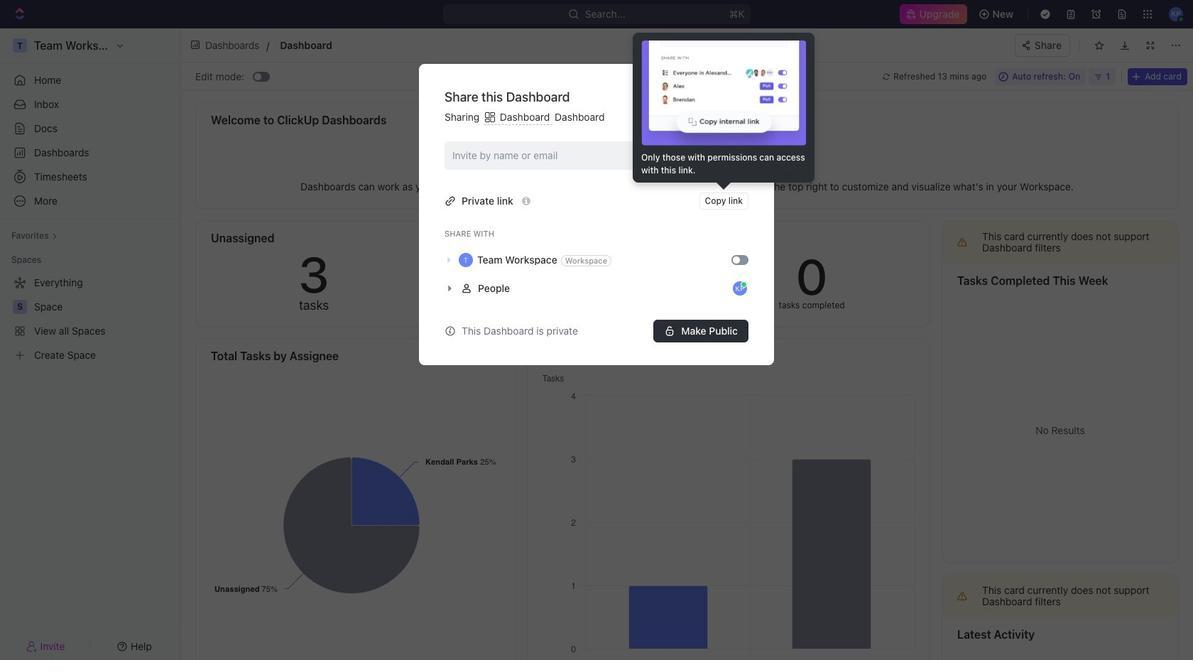 Task type: locate. For each thing, give the bounding box(es) containing it.
tree
[[6, 271, 175, 367]]

sidebar navigation
[[0, 28, 181, 660]]

None text field
[[280, 36, 590, 54]]

Invite by name or email text field
[[453, 145, 696, 166]]



Task type: vqa. For each thing, say whether or not it's contained in the screenshot.
text field at the left top of page
yes



Task type: describe. For each thing, give the bounding box(es) containing it.
tree inside sidebar navigation
[[6, 271, 175, 367]]

invite user image
[[26, 640, 37, 653]]



